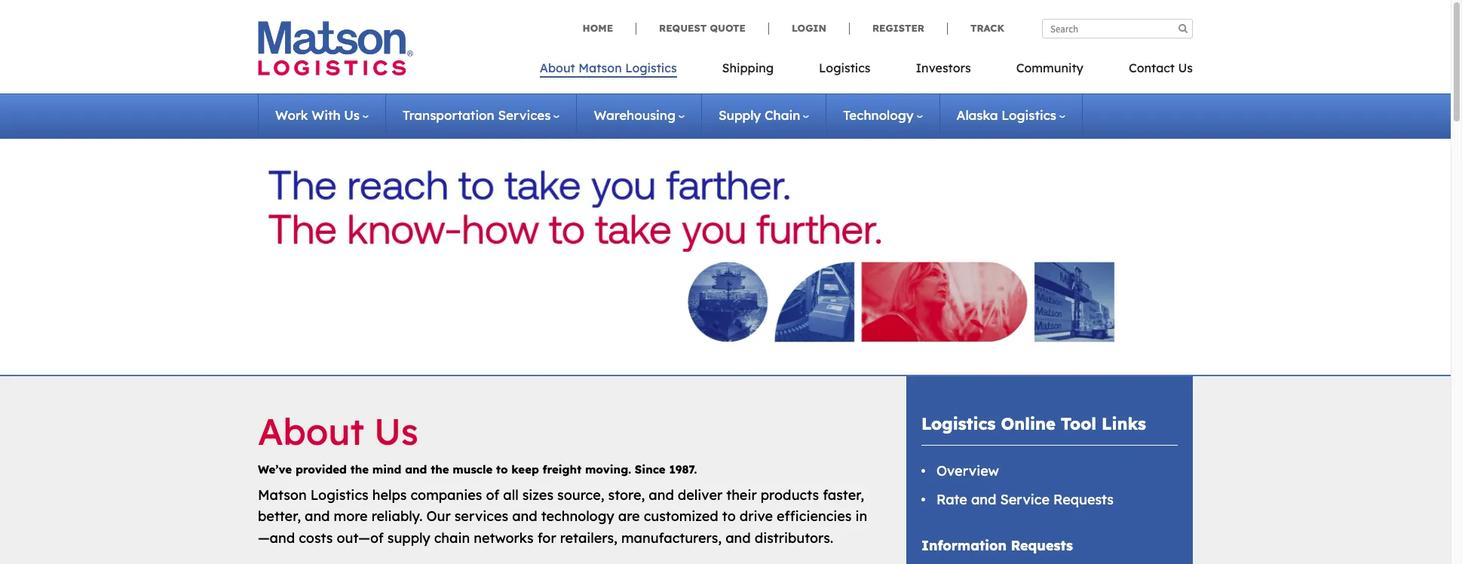 Task type: locate. For each thing, give the bounding box(es) containing it.
register link
[[849, 22, 948, 34]]

of
[[486, 486, 500, 504]]

about for about us
[[258, 409, 364, 454]]

about matson logistics link
[[540, 56, 700, 87]]

logistics down login
[[819, 60, 871, 75]]

1 vertical spatial us
[[344, 107, 360, 123]]

shipping
[[722, 60, 774, 75]]

the left the mind
[[351, 462, 369, 477]]

1 horizontal spatial matson
[[579, 60, 622, 75]]

and inside logistics online tool links section
[[972, 491, 997, 509]]

networks
[[474, 530, 534, 547]]

2 vertical spatial us
[[374, 409, 419, 454]]

us
[[1179, 60, 1194, 75], [344, 107, 360, 123], [374, 409, 419, 454]]

contact
[[1129, 60, 1175, 75]]

1 vertical spatial matson
[[258, 486, 307, 504]]

1 vertical spatial requests
[[1012, 537, 1073, 555]]

online
[[1002, 413, 1056, 435]]

matson logistics helps companies of all sizes source, store, and deliver their products faster, better, and more reliably. our services and technology are customized to drive efficiencies in —and costs out—of supply chain networks for retailers, manufacturers, and distributors.
[[258, 486, 868, 547]]

to down their
[[723, 508, 736, 525]]

customized
[[644, 508, 719, 525]]

logistics up more
[[311, 486, 369, 504]]

retailers,
[[560, 530, 618, 547]]

work with us
[[275, 107, 360, 123]]

with
[[312, 107, 341, 123]]

2 the from the left
[[431, 462, 449, 477]]

chain
[[765, 107, 801, 123]]

request quote link
[[636, 22, 769, 34]]

drive
[[740, 508, 773, 525]]

and right the rate
[[972, 491, 997, 509]]

in
[[856, 508, 868, 525]]

matson
[[579, 60, 622, 75], [258, 486, 307, 504]]

all
[[503, 486, 519, 504]]

logistics
[[626, 60, 677, 75], [819, 60, 871, 75], [1002, 107, 1057, 123], [922, 413, 996, 435], [311, 486, 369, 504]]

0 horizontal spatial matson
[[258, 486, 307, 504]]

1 vertical spatial about
[[258, 409, 364, 454]]

home
[[583, 22, 613, 34]]

request
[[659, 22, 707, 34]]

we've provided the mind and the muscle to keep freight moving. since 1987.
[[258, 462, 697, 477]]

None search field
[[1043, 19, 1194, 38]]

0 vertical spatial to
[[496, 462, 508, 477]]

we've
[[258, 462, 292, 477]]

since
[[635, 462, 666, 477]]

logistics online tool links
[[922, 413, 1147, 435]]

us right contact
[[1179, 60, 1194, 75]]

matson down "home"
[[579, 60, 622, 75]]

manufacturers,
[[622, 530, 722, 547]]

alaska
[[957, 107, 999, 123]]

supply
[[719, 107, 761, 123]]

products
[[761, 486, 819, 504]]

rate
[[937, 491, 968, 509]]

better,
[[258, 508, 301, 525]]

matson up better,
[[258, 486, 307, 504]]

about matson logistics
[[540, 60, 677, 75]]

to
[[496, 462, 508, 477], [723, 508, 736, 525]]

us inside top menu navigation
[[1179, 60, 1194, 75]]

technology
[[844, 107, 914, 123]]

the up companies at left
[[431, 462, 449, 477]]

and down since
[[649, 486, 674, 504]]

and up the costs
[[305, 508, 330, 525]]

supply chain link
[[719, 107, 810, 123]]

services
[[498, 107, 551, 123]]

supply
[[388, 530, 431, 547]]

technology
[[542, 508, 615, 525]]

matson inside top menu navigation
[[579, 60, 622, 75]]

reliably.
[[372, 508, 423, 525]]

technology link
[[844, 107, 923, 123]]

2 horizontal spatial us
[[1179, 60, 1194, 75]]

mind
[[373, 462, 402, 477]]

for
[[538, 530, 557, 547]]

requests down rate and service requests link on the bottom right of the page
[[1012, 537, 1073, 555]]

distributors.
[[755, 530, 834, 547]]

matson logistics image
[[258, 21, 413, 75]]

1 the from the left
[[351, 462, 369, 477]]

about for about matson logistics
[[540, 60, 575, 75]]

us up the mind
[[374, 409, 419, 454]]

source,
[[558, 486, 605, 504]]

logistics down "community" link
[[1002, 107, 1057, 123]]

work with us link
[[275, 107, 369, 123]]

1 horizontal spatial us
[[374, 409, 419, 454]]

0 vertical spatial matson
[[579, 60, 622, 75]]

investors
[[916, 60, 971, 75]]

1 horizontal spatial the
[[431, 462, 449, 477]]

0 vertical spatial requests
[[1054, 491, 1114, 509]]

us for about
[[374, 409, 419, 454]]

0 horizontal spatial to
[[496, 462, 508, 477]]

top menu navigation
[[540, 56, 1194, 87]]

0 vertical spatial us
[[1179, 60, 1194, 75]]

requests
[[1054, 491, 1114, 509], [1012, 537, 1073, 555]]

0 vertical spatial about
[[540, 60, 575, 75]]

to left keep
[[496, 462, 508, 477]]

chain
[[434, 530, 470, 547]]

logistics up overview link
[[922, 413, 996, 435]]

register
[[873, 22, 925, 34]]

overview link
[[937, 463, 1000, 480]]

and
[[405, 462, 427, 477], [649, 486, 674, 504], [972, 491, 997, 509], [305, 508, 330, 525], [512, 508, 538, 525], [726, 530, 751, 547]]

out—of
[[337, 530, 384, 547]]

1 vertical spatial to
[[723, 508, 736, 525]]

overview
[[937, 463, 1000, 480]]

logistics up warehousing link
[[626, 60, 677, 75]]

about up services in the left of the page
[[540, 60, 575, 75]]

warehousing
[[594, 107, 676, 123]]

1 horizontal spatial to
[[723, 508, 736, 525]]

1 horizontal spatial about
[[540, 60, 575, 75]]

alaska logistics link
[[957, 107, 1066, 123]]

about inside top menu navigation
[[540, 60, 575, 75]]

services
[[455, 508, 509, 525]]

investors link
[[894, 56, 994, 87]]

0 horizontal spatial about
[[258, 409, 364, 454]]

requests right the service
[[1054, 491, 1114, 509]]

us right with on the top of the page
[[344, 107, 360, 123]]

companies
[[411, 486, 482, 504]]

0 horizontal spatial the
[[351, 462, 369, 477]]

about up 'provided'
[[258, 409, 364, 454]]



Task type: vqa. For each thing, say whether or not it's contained in the screenshot.
800-
no



Task type: describe. For each thing, give the bounding box(es) containing it.
supply chain
[[719, 107, 801, 123]]

moving.
[[585, 462, 632, 477]]

login link
[[769, 22, 849, 34]]

logistics inside section
[[922, 413, 996, 435]]

rate and service requests link
[[937, 491, 1114, 509]]

keep
[[512, 462, 539, 477]]

home link
[[583, 22, 636, 34]]

and right the mind
[[405, 462, 427, 477]]

work
[[275, 107, 308, 123]]

1987.
[[670, 462, 697, 477]]

are
[[619, 508, 640, 525]]

logistics link
[[797, 56, 894, 87]]

information requests
[[922, 537, 1073, 555]]

us for contact
[[1179, 60, 1194, 75]]

0 horizontal spatial us
[[344, 107, 360, 123]]

community
[[1017, 60, 1084, 75]]

logistics inside matson logistics helps companies of all sizes source, store, and deliver their products faster, better, and more reliably. our services and technology are customized to drive efficiencies in —and costs out—of supply chain networks for retailers, manufacturers, and distributors.
[[311, 486, 369, 504]]

alaska services image
[[268, 155, 1183, 356]]

and down 'sizes'
[[512, 508, 538, 525]]

and down drive
[[726, 530, 751, 547]]

service
[[1001, 491, 1050, 509]]

logistics online tool links section
[[888, 376, 1212, 564]]

quote
[[710, 22, 746, 34]]

about us
[[258, 409, 419, 454]]

sizes
[[523, 486, 554, 504]]

shipping link
[[700, 56, 797, 87]]

tool
[[1061, 413, 1097, 435]]

their
[[727, 486, 757, 504]]

helps
[[372, 486, 407, 504]]

faster,
[[823, 486, 865, 504]]

our
[[427, 508, 451, 525]]

contact us link
[[1107, 56, 1194, 87]]

rate and service requests
[[937, 491, 1114, 509]]

store,
[[609, 486, 645, 504]]

more
[[334, 508, 368, 525]]

request quote
[[659, 22, 746, 34]]

efficiencies
[[777, 508, 852, 525]]

transportation
[[403, 107, 495, 123]]

search image
[[1179, 23, 1188, 33]]

transportation services
[[403, 107, 551, 123]]

contact us
[[1129, 60, 1194, 75]]

muscle
[[453, 462, 493, 477]]

matson inside matson logistics helps companies of all sizes source, store, and deliver their products faster, better, and more reliably. our services and technology are customized to drive efficiencies in —and costs out—of supply chain networks for retailers, manufacturers, and distributors.
[[258, 486, 307, 504]]

community link
[[994, 56, 1107, 87]]

provided
[[296, 462, 347, 477]]

links
[[1102, 413, 1147, 435]]

track link
[[948, 22, 1005, 34]]

alaska logistics
[[957, 107, 1057, 123]]

to inside matson logistics helps companies of all sizes source, store, and deliver their products faster, better, and more reliably. our services and technology are customized to drive efficiencies in —and costs out—of supply chain networks for retailers, manufacturers, and distributors.
[[723, 508, 736, 525]]

deliver
[[678, 486, 723, 504]]

transportation services link
[[403, 107, 560, 123]]

track
[[971, 22, 1005, 34]]

freight
[[543, 462, 582, 477]]

—and
[[258, 530, 295, 547]]

Search search field
[[1043, 19, 1194, 38]]

login
[[792, 22, 827, 34]]

costs
[[299, 530, 333, 547]]

information
[[922, 537, 1007, 555]]

warehousing link
[[594, 107, 685, 123]]



